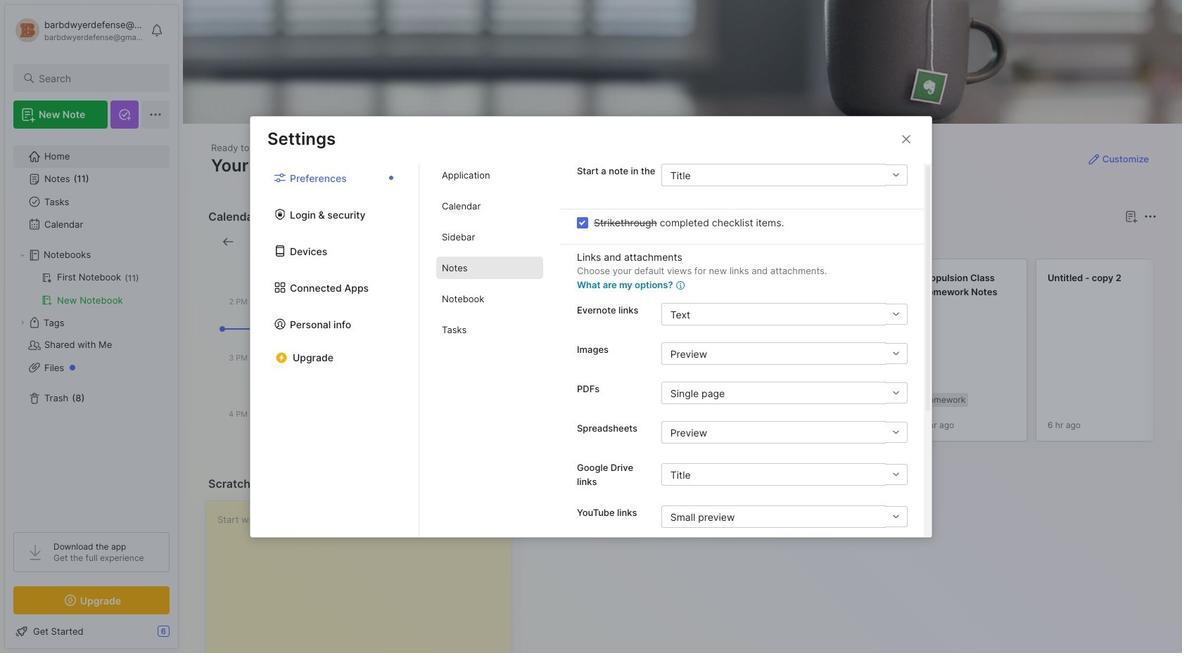 Task type: describe. For each thing, give the bounding box(es) containing it.
Choose default view option for Spreadsheets field
[[661, 421, 908, 444]]

expand notebooks image
[[18, 251, 27, 260]]

Choose default view option for Evernote links field
[[661, 303, 908, 326]]

Choose default view option for PDFs field
[[661, 382, 908, 405]]

expand tags image
[[18, 319, 27, 327]]

Search text field
[[39, 72, 157, 85]]

Start a new note in the body or title. field
[[661, 164, 908, 186]]

main element
[[0, 0, 183, 654]]

Start writing… text field
[[217, 502, 511, 654]]

none search field inside "main" element
[[39, 70, 157, 87]]



Task type: vqa. For each thing, say whether or not it's contained in the screenshot.
'Privacy'
no



Task type: locate. For each thing, give the bounding box(es) containing it.
close image
[[898, 131, 915, 147]]

tab
[[436, 164, 543, 186], [436, 195, 543, 217], [436, 226, 543, 248], [532, 234, 574, 250], [579, 234, 636, 250], [436, 257, 543, 279], [436, 288, 543, 310], [436, 319, 543, 341]]

tree inside "main" element
[[5, 137, 178, 520]]

Select75 checkbox
[[577, 217, 588, 228]]

group
[[13, 267, 169, 312]]

None search field
[[39, 70, 157, 87]]

Choose default view option for Google Drive links field
[[661, 464, 908, 486]]

Choose default view option for YouTube links field
[[661, 506, 908, 528]]

tree
[[5, 137, 178, 520]]

tab list
[[250, 164, 419, 537], [419, 164, 560, 537], [532, 234, 1155, 250]]

Choose default view option for Images field
[[661, 343, 908, 365]]

group inside "main" element
[[13, 267, 169, 312]]

row group
[[529, 259, 1182, 450]]



